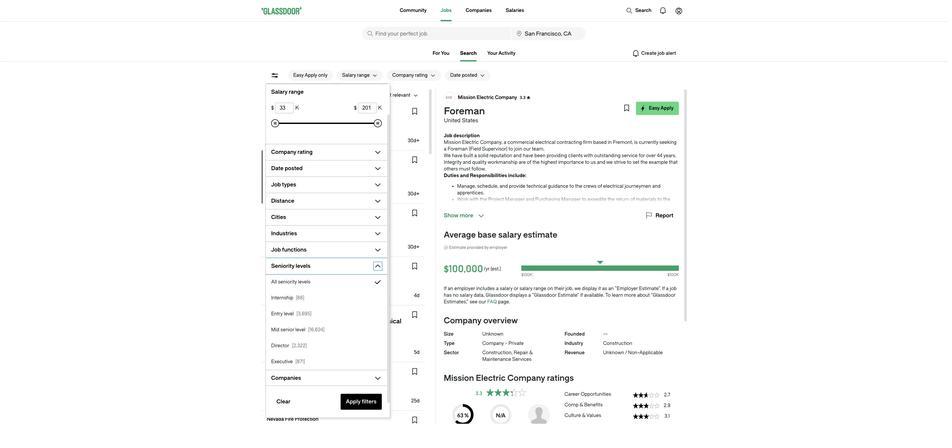 Task type: vqa. For each thing, say whether or not it's contained in the screenshot.


Task type: describe. For each thing, give the bounding box(es) containing it.
mid senior level [16,624]
[[271, 327, 325, 333]]

[66]
[[296, 295, 304, 301]]

include:
[[508, 173, 527, 178]]

based
[[593, 140, 607, 145]]

a up supervisor)
[[504, 140, 506, 145]]

apply inside burlingame, ca $97k - $107k (employer est.) easy apply
[[282, 246, 293, 251]]

mission inside jobs list element
[[281, 159, 298, 164]]

- inside burlingame, ca $97k - $107k (employer est.) easy apply
[[279, 238, 281, 244]]

to right guidance
[[570, 183, 574, 189]]

search inside button
[[635, 8, 652, 13]]

supervisor)
[[482, 146, 508, 152]]

provide
[[509, 183, 526, 189]]

community link
[[400, 0, 427, 21]]

the left the crews
[[575, 183, 582, 189]]

all seniority levels
[[271, 279, 310, 285]]

available.
[[584, 293, 605, 298]]

firm
[[583, 140, 592, 145]]

to left expedite
[[582, 197, 587, 202]]

2 slider from the left
[[374, 119, 382, 127]]

are inside the manage, schedule, and provide technical guidance to the crews of electrical journeymen and apprentices. work with the project manager and purchasing manager to expedite the return of materials to the warehouse as phases of the job are completed.
[[528, 203, 535, 209]]

ca down sports on the left top
[[301, 124, 308, 130]]

posted for date posted dropdown button
[[462, 72, 477, 78]]

easy apply button
[[636, 102, 679, 115]]

2 k from the left
[[378, 105, 382, 111]]

description
[[453, 133, 480, 139]]

(field
[[469, 146, 481, 152]]

brisbane, ca (employer est.) easy apply
[[267, 384, 356, 405]]

all seniority levels button
[[266, 274, 387, 290]]

your
[[487, 51, 498, 56]]

the down 'for' on the right
[[641, 160, 648, 165]]

est.) inside brisbane, ca (employer est.) easy apply
[[347, 392, 356, 398]]

as inside if an employer includes a salary or salary range on their job, we display it as an "employer estimate".  if a job has no salary data, glassdoor displays a "glassdoor estimate" if available.  to learn more about "glassdoor estimates," see our
[[602, 286, 607, 292]]

built
[[464, 153, 473, 159]]

providing
[[547, 153, 567, 159]]

states inside united states $100k (employer est.)
[[282, 177, 297, 183]]

(employer inside burlingame, ca $97k - $107k (employer est.) easy apply
[[297, 238, 319, 244]]

date for date posted dropdown button
[[450, 72, 461, 78]]

(est.)
[[491, 266, 501, 272]]

guidance
[[548, 183, 568, 189]]

seniority levels list box
[[266, 274, 387, 370]]

internship
[[271, 295, 293, 301]]

date posted button
[[266, 163, 371, 174]]

california
[[330, 212, 352, 217]]

workmanship
[[488, 160, 518, 165]]

states inside foreman united states
[[462, 117, 478, 124]]

j
[[267, 368, 269, 374]]

none field search keyword
[[362, 27, 511, 40]]

company inside jobs list element
[[318, 159, 340, 164]]

apply inside brisbane, ca (employer est.) easy apply
[[282, 400, 293, 405]]

sports
[[297, 108, 312, 113]]

1 vertical spatial salary range
[[271, 89, 304, 95]]

over
[[646, 153, 656, 159]]

a down (field
[[474, 153, 477, 159]]

united inside united states $100k (employer est.)
[[267, 177, 281, 183]]

2 an from the left
[[608, 286, 614, 292]]

data,
[[474, 293, 485, 298]]

1 "glassdoor from the left
[[532, 293, 557, 298]]

- for $70.00 - $135.00 per hour
[[283, 344, 285, 349]]

activity
[[499, 51, 516, 56]]

more inside popup button
[[460, 212, 473, 219]]

1 vertical spatial easy apply
[[272, 140, 293, 145]]

0 vertical spatial san
[[283, 92, 292, 98]]

easy apply only button
[[288, 70, 333, 81]]

entry level [3,695]
[[271, 311, 312, 317]]

crews
[[584, 183, 597, 189]]

employer inside if an employer includes a salary or salary range on their job, we display it as an "employer estimate".  if a job has no salary data, glassdoor displays a "glassdoor estimate" if available.  to learn more about "glassdoor estimates," see our
[[454, 286, 475, 292]]

at
[[283, 368, 288, 374]]

san francisco, ca
[[267, 124, 308, 130]]

importance
[[558, 160, 584, 165]]

easterseals northern california logo image
[[267, 209, 278, 220]]

job for job description mission electric company, a commercial electrical contracting firm based in fremont, is currently seeking a foreman (field supervisor) to join our team. we have built a solid reputation and have been providing clients with outstanding service for over 44 years. integrity and quality workmanship are of the highest importance to us and we strive to set the example that others must follow. duties and responsibilities include:
[[444, 133, 452, 139]]

levels inside dropdown button
[[296, 263, 310, 269]]

industries button
[[266, 228, 371, 239]]

★ for rightmost mission electric company logo
[[526, 95, 530, 100]]

senior
[[280, 327, 294, 333]]

range inside salary range dropdown button
[[357, 72, 370, 78]]

44
[[657, 153, 663, 159]]

2 horizontal spatial $100k
[[668, 273, 679, 277]]

(employer inside brisbane, ca (employer est.) easy apply
[[324, 392, 346, 398]]

no
[[453, 293, 459, 298]]

company rating trends element
[[565, 389, 679, 424]]

2 if from the left
[[662, 286, 665, 292]]

health for meridian home health
[[303, 311, 318, 317]]

1 vertical spatial range
[[289, 89, 304, 95]]

est.) inside united states $100k (employer est.)
[[305, 185, 314, 191]]

Search location field
[[512, 27, 585, 40]]

- for --
[[606, 331, 608, 337]]

electrical inside job description mission electric company, a commercial electrical contracting firm based in fremont, is currently seeking a foreman (field supervisor) to join our team. we have built a solid reputation and have been providing clients with outstanding service for over 44 years. integrity and quality workmanship are of the highest importance to us and we strive to set the example that others must follow. duties and responsibilities include:
[[535, 140, 556, 145]]

to down service
[[627, 160, 632, 165]]

status down mission electric company ratings
[[486, 389, 526, 397]]

mid
[[271, 327, 279, 333]]

most relevant
[[380, 92, 410, 98]]

& for comp
[[580, 402, 583, 408]]

the up report
[[663, 197, 671, 202]]

a up we
[[444, 146, 447, 152]]

30d+ for easterseals northern california
[[408, 244, 420, 250]]

job inside if an employer includes a salary or salary range on their job, we display it as an "employer estimate".  if a job has no salary data, glassdoor displays a "glassdoor estimate" if available.  to learn more about "glassdoor estimates," see our
[[670, 286, 677, 292]]

(employer inside united states $100k (employer est.)
[[281, 185, 304, 191]]

for you
[[433, 51, 450, 56]]

homeassist
[[267, 263, 294, 268]]

our inside if an employer includes a salary or salary range on their job, we display it as an "employer estimate".  if a job has no salary data, glassdoor displays a "glassdoor estimate" if available.  to learn more about "glassdoor estimates," see our
[[479, 299, 486, 305]]

1 horizontal spatial $100k
[[521, 273, 533, 277]]

functions
[[282, 247, 307, 253]]

salaries link
[[506, 0, 524, 21]]

job functions
[[271, 247, 307, 253]]

been
[[535, 153, 546, 159]]

1 vertical spatial inc.
[[305, 368, 313, 374]]

mission electric company 3.3 ★ for mission electric company logo within the jobs list element
[[281, 159, 353, 164]]

and down must
[[460, 173, 469, 178]]

clients
[[568, 153, 583, 159]]

most relevant button
[[375, 90, 410, 101]]

must
[[459, 166, 471, 172]]

to right materials
[[658, 197, 662, 202]]

entry
[[271, 311, 283, 317]]

schedule,
[[477, 183, 499, 189]]

company ratings element
[[444, 404, 558, 424]]

for you link
[[433, 51, 450, 56]]

solid
[[478, 153, 489, 159]]

estimate
[[523, 230, 558, 240]]

2 manager from the left
[[561, 197, 581, 202]]

rating for company rating dropdown button
[[415, 72, 428, 78]]

mission inside job description mission electric company, a commercial electrical contracting firm based in fremont, is currently seeking a foreman (field supervisor) to join our team. we have built a solid reputation and have been providing clients with outstanding service for over 44 years. integrity and quality workmanship are of the highest importance to us and we strive to set the example that others must follow. duties and responsibilities include:
[[444, 140, 461, 145]]

expedite
[[588, 197, 607, 202]]

cities button
[[266, 212, 371, 223]]

apply inside the 'easy apply' button
[[661, 105, 674, 111]]

estimate"
[[558, 293, 579, 298]]

apply inside san francisco, ca (employer est.) easy apply
[[282, 295, 293, 299]]

with inside job description mission electric company, a commercial electrical contracting firm based in fremont, is currently seeking a foreman (field supervisor) to join our team. we have built a solid reputation and have been providing clients with outstanding service for over 44 years. integrity and quality workmanship are of the highest importance to us and we strive to set the example that others must follow. duties and responsibilities include:
[[584, 153, 593, 159]]

mission up foreman united states
[[458, 95, 476, 100]]

industry
[[565, 341, 583, 346]]

repair
[[514, 350, 528, 356]]

outstanding
[[594, 153, 621, 159]]

40,699 san francisco, ca jobs
[[267, 92, 334, 98]]

salary right 'or'
[[520, 286, 533, 292]]

culture & values
[[565, 413, 601, 418]]

revenue
[[565, 350, 585, 356]]

we inside if an employer includes a salary or salary range on their job, we display it as an "employer estimate".  if a job has no salary data, glassdoor displays a "glassdoor estimate" if available.  to learn more about "glassdoor estimates," see our
[[574, 286, 581, 292]]

job types button
[[266, 179, 371, 190]]

est.) inside burlingame, ca $97k - $107k (employer est.) easy apply
[[320, 238, 329, 244]]

date posted for date posted dropdown button
[[450, 72, 477, 78]]

1 vertical spatial level
[[295, 327, 305, 333]]

1 horizontal spatial employer
[[490, 245, 508, 250]]

range inside if an employer includes a salary or salary range on their job, we display it as an "employer estimate".  if a job has no salary data, glassdoor displays a "glassdoor estimate" if available.  to learn more about "glassdoor estimates," see our
[[534, 286, 546, 292]]

& inside construction, repair & maintenance services
[[529, 350, 533, 356]]

1 k from the left
[[295, 105, 299, 111]]

1 an from the left
[[448, 286, 453, 292]]

of right return
[[630, 197, 635, 202]]

date for date posted popup button
[[271, 165, 283, 172]]

career
[[565, 392, 580, 397]]

1 vertical spatial search
[[460, 51, 477, 56]]

1 horizontal spatial mission electric company logo image
[[444, 92, 455, 103]]

or
[[514, 286, 519, 292]]

a right estimate".
[[666, 286, 669, 292]]

job types
[[271, 181, 296, 188]]

0 vertical spatial inc.
[[353, 108, 361, 113]]

on
[[548, 286, 553, 292]]

rating for company rating popup button
[[297, 149, 312, 155]]

--
[[603, 331, 608, 337]]

2 vertical spatial 3.3
[[476, 391, 482, 396]]

ca left the jobs
[[317, 92, 324, 98]]

reputation
[[490, 153, 512, 159]]

foreman inside job description mission electric company, a commercial electrical contracting firm based in fremont, is currently seeking a foreman (field supervisor) to join our team. we have built a solid reputation and have been providing clients with outstanding service for over 44 years. integrity and quality workmanship are of the highest importance to us and we strive to set the example that others must follow. duties and responsibilities include:
[[448, 146, 468, 152]]

page.
[[498, 299, 510, 305]]

and down join
[[513, 153, 522, 159]]

estimate".
[[639, 286, 661, 292]]

jobs link
[[441, 0, 452, 21]]

and down technical
[[526, 197, 534, 202]]

1 have from the left
[[452, 153, 463, 159]]

0 vertical spatial foreman
[[444, 106, 485, 117]]

j style at home, inc.
[[267, 368, 313, 374]]

cities
[[271, 214, 286, 220]]

status for career opportunities
[[633, 393, 660, 398]]

/
[[625, 350, 627, 356]]

1 $ from the left
[[271, 105, 274, 111]]

as inside the manage, schedule, and provide technical guidance to the crews of electrical journeymen and apprentices. work with the project manager and purchasing manager to expedite the return of materials to the warehouse as phases of the job are completed.
[[483, 203, 488, 209]]

comp & benefits 2.9 stars out of 5 element
[[565, 399, 679, 410]]

easy apply inside button
[[649, 105, 674, 111]]

a up glassdoor
[[496, 286, 499, 292]]

the down been on the top of the page
[[533, 160, 540, 165]]

to left join
[[509, 146, 513, 152]]

mission down sector
[[444, 374, 474, 383]]

company rating for company rating dropdown button
[[392, 72, 428, 78]]

electric down maintenance
[[476, 374, 506, 383]]

electric up foreman united states
[[477, 95, 494, 100]]

director [2,322]
[[271, 343, 307, 349]]

if an employer includes a salary or salary range on their job, we display it as an "employer estimate".  if a job has no salary data, glassdoor displays a "glassdoor estimate" if available.  to learn more about "glassdoor estimates," see our
[[444, 286, 677, 305]]

seniority levels button
[[266, 261, 371, 272]]

& for orthocare
[[292, 108, 295, 113]]

private
[[509, 341, 524, 346]]

contracting
[[557, 140, 582, 145]]

unknown for unknown
[[482, 331, 503, 337]]

and left "provide"
[[500, 183, 508, 189]]

more inside if an employer includes a salary or salary range on their job, we display it as an "employer estimate".  if a job has no salary data, glassdoor displays a "glassdoor estimate" if available.  to learn more about "glassdoor estimates," see our
[[624, 293, 636, 298]]



Task type: locate. For each thing, give the bounding box(es) containing it.
electric inside job description mission electric company, a commercial electrical contracting firm based in fremont, is currently seeking a foreman (field supervisor) to join our team. we have built a solid reputation and have been providing clients with outstanding service for over 44 years. integrity and quality workmanship are of the highest importance to us and we strive to set the example that others must follow. duties and responsibilities include:
[[462, 140, 479, 145]]

1 horizontal spatial 3.3
[[476, 391, 482, 396]]

includes
[[476, 286, 495, 292]]

are left completed. at right
[[528, 203, 535, 209]]

salary range button
[[337, 70, 370, 81]]

overview
[[483, 316, 518, 325]]

-
[[279, 238, 281, 244], [603, 331, 606, 337], [606, 331, 608, 337], [505, 341, 507, 346], [283, 344, 285, 349]]

1 horizontal spatial services
[[512, 357, 532, 362]]

0 vertical spatial francisco,
[[293, 92, 316, 98]]

show more
[[444, 212, 473, 219]]

1 vertical spatial are
[[528, 203, 535, 209]]

1 vertical spatial 30d+
[[408, 191, 420, 197]]

1 horizontal spatial company rating
[[392, 72, 428, 78]]

more down warehouse
[[460, 212, 473, 219]]

companies down the at
[[271, 375, 301, 381]]

home down functions
[[296, 263, 310, 268]]

& inside jobs list element
[[292, 108, 295, 113]]

[871]
[[295, 359, 305, 365]]

types
[[282, 181, 296, 188]]

status inside culture & values 3.1 stars out of 5 element
[[633, 414, 660, 419]]

est.)
[[305, 185, 314, 191], [320, 238, 329, 244], [303, 287, 312, 293], [347, 392, 356, 398]]

strive
[[614, 160, 626, 165]]

0 vertical spatial date
[[450, 72, 461, 78]]

san
[[283, 92, 292, 98], [267, 124, 276, 130], [267, 279, 276, 285]]

easy inside brisbane, ca (employer est.) easy apply
[[272, 400, 281, 405]]

job down $97k
[[271, 247, 281, 253]]

of left "highest"
[[527, 160, 531, 165]]

salary right base
[[498, 230, 521, 240]]

k down "40,699 san francisco, ca jobs"
[[295, 105, 299, 111]]

rating inside dropdown button
[[415, 72, 428, 78]]

status left 3.1
[[633, 414, 660, 419]]

1 horizontal spatial salary
[[342, 72, 356, 78]]

job inside job types popup button
[[271, 181, 281, 188]]

are inside job description mission electric company, a commercial electrical contracting firm based in fremont, is currently seeking a foreman (field supervisor) to join our team. we have built a solid reputation and have been providing clients with outstanding service for over 44 years. integrity and quality workmanship are of the highest importance to us and we strive to set the example that others must follow. duties and responsibilities include:
[[519, 160, 526, 165]]

unknown down construction
[[603, 350, 624, 356]]

of right the crews
[[598, 183, 602, 189]]

unknown up company - private
[[482, 331, 503, 337]]

date inside popup button
[[271, 165, 283, 172]]

estimate provided by employer
[[449, 245, 508, 250]]

distance
[[271, 198, 294, 204]]

salary down open filter menu image
[[271, 89, 287, 95]]

3.3 inside jobs list element
[[343, 159, 348, 164]]

francisco, for san francisco, ca
[[277, 124, 300, 130]]

levels inside button
[[298, 279, 310, 285]]

slider down most
[[374, 119, 382, 127]]

return
[[616, 197, 629, 202]]

the right 'phases'
[[512, 203, 519, 209]]

benefits
[[584, 402, 603, 408]]

job inside the manage, schedule, and provide technical guidance to the crews of electrical journeymen and apprentices. work with the project manager and purchasing manager to expedite the return of materials to the warehouse as phases of the job are completed.
[[520, 203, 527, 209]]

0 horizontal spatial inc.
[[305, 368, 313, 374]]

0 vertical spatial services
[[327, 263, 347, 268]]

mission electric company 3.3 ★ for rightmost mission electric company logo
[[458, 95, 530, 100]]

ca down homeassist home health services
[[301, 279, 308, 285]]

meridian
[[267, 311, 287, 317]]

companies for companies 'popup button'
[[271, 375, 301, 381]]

0 horizontal spatial with
[[470, 197, 479, 202]]

services inside construction, repair & maintenance services
[[512, 357, 532, 362]]

- for company - private
[[505, 341, 507, 346]]

culture
[[565, 413, 581, 418]]

purchasing
[[535, 197, 560, 202]]

date posted down search link
[[450, 72, 477, 78]]

of right 'phases'
[[506, 203, 510, 209]]

san francisco, ca (employer est.) easy apply
[[267, 279, 312, 299]]

0 vertical spatial employer
[[490, 245, 508, 250]]

0 vertical spatial states
[[462, 117, 478, 124]]

if right estimate".
[[662, 286, 665, 292]]

an up the has
[[448, 286, 453, 292]]

0 horizontal spatial are
[[519, 160, 526, 165]]

0 horizontal spatial manager
[[505, 197, 525, 202]]

your activity
[[487, 51, 516, 56]]

status for comp & benefits
[[633, 403, 660, 409]]

1 horizontal spatial inc.
[[353, 108, 361, 113]]

relevant
[[393, 92, 410, 98]]

est.) inside san francisco, ca (employer est.) easy apply
[[303, 287, 312, 293]]

maintenance
[[482, 357, 511, 362]]

1 horizontal spatial states
[[462, 117, 478, 124]]

with up "us"
[[584, 153, 593, 159]]

$107k
[[282, 238, 295, 244]]

posted inside dropdown button
[[462, 72, 477, 78]]

1 horizontal spatial date posted
[[450, 72, 477, 78]]

and up materials
[[652, 183, 661, 189]]

1 horizontal spatial date
[[450, 72, 461, 78]]

foreman up we
[[448, 146, 468, 152]]

mission electric company 3.3 ★
[[458, 95, 530, 100], [281, 159, 353, 164]]

1 horizontal spatial are
[[528, 203, 535, 209]]

has
[[444, 293, 452, 298]]

1 horizontal spatial unknown
[[603, 350, 624, 356]]

$70.00
[[267, 344, 282, 349]]

health up [16,624]
[[303, 311, 318, 317]]

mission electric company logo image up job types
[[267, 156, 278, 167]]

0 horizontal spatial our
[[479, 299, 486, 305]]

0 horizontal spatial slider
[[271, 119, 279, 127]]

manage,
[[457, 183, 476, 189]]

levels
[[296, 263, 310, 269], [298, 279, 310, 285]]

40,699
[[267, 92, 282, 98]]

foreman united states
[[444, 106, 485, 124]]

completed.
[[536, 203, 561, 209]]

1 manager from the left
[[505, 197, 525, 202]]

1 horizontal spatial posted
[[462, 72, 477, 78]]

services inside jobs list element
[[327, 263, 347, 268]]

company rating inside dropdown button
[[392, 72, 428, 78]]

0 vertical spatial date posted
[[450, 72, 477, 78]]

0 vertical spatial level
[[284, 311, 294, 317]]

"glassdoor down estimate".
[[651, 293, 676, 298]]

1 vertical spatial company rating
[[271, 149, 312, 155]]

a right the displays at the right bottom of page
[[528, 293, 531, 298]]

company rating inside popup button
[[271, 149, 312, 155]]

1 vertical spatial job
[[670, 286, 677, 292]]

we inside job description mission electric company, a commercial electrical contracting firm based in fremont, is currently seeking a foreman (field supervisor) to join our team. we have built a solid reputation and have been providing clients with outstanding service for over 44 years. integrity and quality workmanship are of the highest importance to us and we strive to set the example that others must follow. duties and responsibilities include:
[[606, 160, 613, 165]]

3 30d+ from the top
[[408, 244, 420, 250]]

1 horizontal spatial $
[[354, 105, 357, 111]]

0 vertical spatial unknown
[[482, 331, 503, 337]]

k down most
[[378, 105, 382, 111]]

0 vertical spatial company rating
[[392, 72, 428, 78]]

home for homeassist
[[296, 263, 310, 268]]

1 horizontal spatial "glassdoor
[[651, 293, 676, 298]]

francisco,
[[293, 92, 316, 98], [277, 124, 300, 130], [277, 279, 300, 285]]

1 vertical spatial rating
[[297, 149, 312, 155]]

san for san francisco, ca (employer est.) easy apply
[[267, 279, 276, 285]]

1 horizontal spatial more
[[624, 293, 636, 298]]

that
[[669, 160, 678, 165]]

employer up "no"
[[454, 286, 475, 292]]

if up the has
[[444, 286, 447, 292]]

job,
[[565, 286, 573, 292]]

1 slider from the left
[[271, 119, 279, 127]]

and down built
[[463, 160, 471, 165]]

search link
[[460, 51, 477, 61]]

None field
[[362, 27, 511, 40], [512, 27, 585, 40], [275, 103, 294, 113], [358, 103, 377, 113], [275, 103, 294, 113], [358, 103, 377, 113]]

electric down description
[[462, 140, 479, 145]]

manager down "provide"
[[505, 197, 525, 202]]

estimate
[[449, 245, 466, 250]]

$ down 40,699
[[271, 105, 274, 111]]

career opportunities 2.7 stars out of 5 element
[[565, 389, 679, 399]]

we up if
[[574, 286, 581, 292]]

home,
[[289, 368, 304, 374]]

posted down search link
[[462, 72, 477, 78]]

0 vertical spatial 3.3
[[520, 95, 526, 100]]

average
[[444, 230, 476, 240]]

unknown
[[482, 331, 503, 337], [603, 350, 624, 356]]

health for homeassist home health services
[[311, 263, 326, 268]]

0 vertical spatial ★
[[526, 95, 530, 100]]

25d
[[411, 398, 420, 404]]

easy inside san francisco, ca (employer est.) easy apply
[[272, 295, 281, 299]]

to left "us"
[[585, 160, 590, 165]]

salary left 'or'
[[500, 286, 513, 292]]

30d+ for mission electric company
[[408, 191, 420, 197]]

san down orthocare
[[267, 124, 276, 130]]

1 vertical spatial foreman
[[448, 146, 468, 152]]

companies link
[[466, 0, 492, 21]]

0 horizontal spatial have
[[452, 153, 463, 159]]

$100k
[[267, 185, 280, 191], [521, 273, 533, 277], [668, 273, 679, 277]]

salary
[[498, 230, 521, 240], [500, 286, 513, 292], [520, 286, 533, 292], [460, 293, 473, 298]]

job right estimate".
[[670, 286, 677, 292]]

ca inside san francisco, ca (employer est.) easy apply
[[301, 279, 308, 285]]

rating inside popup button
[[297, 149, 312, 155]]

companies inside 'popup button'
[[271, 375, 301, 381]]

electrical up the team.
[[535, 140, 556, 145]]

1 horizontal spatial slider
[[374, 119, 382, 127]]

0 vertical spatial job
[[520, 203, 527, 209]]

0 vertical spatial united
[[444, 117, 461, 124]]

to
[[606, 293, 611, 298]]

2 horizontal spatial 3.3
[[520, 95, 526, 100]]

employer right by
[[490, 245, 508, 250]]

2.9
[[664, 403, 671, 409]]

0 vertical spatial search
[[635, 8, 652, 13]]

1 vertical spatial home
[[288, 311, 302, 317]]

francisco, inside san francisco, ca (employer est.) easy apply
[[277, 279, 300, 285]]

(employer down companies 'popup button'
[[324, 392, 346, 398]]

0 horizontal spatial states
[[282, 177, 297, 183]]

& left values
[[582, 413, 586, 418]]

0 horizontal spatial an
[[448, 286, 453, 292]]

& for culture
[[582, 413, 586, 418]]

★ inside jobs list element
[[349, 159, 353, 164]]

services down repair
[[512, 357, 532, 362]]

seeking
[[660, 140, 677, 145]]

job inside job description mission electric company, a commercial electrical contracting firm based in fremont, is currently seeking a foreman (field supervisor) to join our team. we have built a solid reputation and have been providing clients with outstanding service for over 44 years. integrity and quality workmanship are of the highest importance to us and we strive to set the example that others must follow. duties and responsibilities include:
[[444, 133, 452, 139]]

with inside the manage, schedule, and provide technical guidance to the crews of electrical journeymen and apprentices. work with the project manager and purchasing manager to expedite the return of materials to the warehouse as phases of the job are completed.
[[470, 197, 479, 202]]

as left 'phases'
[[483, 203, 488, 209]]

senior management 3.6 stars out of 5 element
[[565, 420, 679, 424]]

3.3 for rightmost mission electric company logo
[[520, 95, 526, 100]]

levels up '[66]'
[[298, 279, 310, 285]]

1 vertical spatial job
[[271, 181, 281, 188]]

★ for mission electric company logo within the jobs list element
[[349, 159, 353, 164]]

companies for companies 'link' at the top of the page
[[466, 8, 492, 13]]

job left description
[[444, 133, 452, 139]]

job inside job functions dropdown button
[[271, 247, 281, 253]]

levels down functions
[[296, 263, 310, 269]]

date posted inside popup button
[[271, 165, 303, 172]]

1 horizontal spatial job
[[670, 286, 677, 292]]

united inside foreman united states
[[444, 117, 461, 124]]

more down "employer
[[624, 293, 636, 298]]

glassdoor
[[486, 293, 509, 298]]

2 "glassdoor from the left
[[651, 293, 676, 298]]

0 vertical spatial salary
[[342, 72, 356, 78]]

1 horizontal spatial as
[[602, 286, 607, 292]]

1 vertical spatial 3.3
[[343, 159, 348, 164]]

homeassist home health services
[[267, 263, 347, 268]]

1 30d+ from the top
[[408, 138, 420, 144]]

[2,322]
[[292, 343, 307, 349]]

type
[[444, 341, 455, 346]]

unknown / non-applicable
[[603, 350, 663, 356]]

1 vertical spatial states
[[282, 177, 297, 183]]

1 if from the left
[[444, 286, 447, 292]]

1 horizontal spatial united
[[444, 117, 461, 124]]

mission electric company logo image inside jobs list element
[[267, 156, 278, 167]]

0 vertical spatial home
[[296, 263, 310, 268]]

therapy,
[[333, 108, 352, 113]]

our down data,
[[479, 299, 486, 305]]

(employer inside san francisco, ca (employer est.) easy apply
[[280, 287, 302, 293]]

show more button
[[444, 212, 485, 220]]

report
[[656, 212, 674, 219]]

founded
[[565, 331, 585, 337]]

electrical up return
[[603, 183, 624, 189]]

salaries
[[506, 8, 524, 13]]

and right "us"
[[597, 160, 605, 165]]

2 vertical spatial francisco,
[[277, 279, 300, 285]]

& right comp
[[580, 402, 583, 408]]

values
[[587, 413, 601, 418]]

san for san francisco, ca
[[267, 124, 276, 130]]

& right repair
[[529, 350, 533, 356]]

mission up united states $100k (employer est.)
[[281, 159, 298, 164]]

integrity
[[444, 160, 462, 165]]

1 horizontal spatial if
[[662, 286, 665, 292]]

our inside job description mission electric company, a commercial electrical contracting firm based in fremont, is currently seeking a foreman (field supervisor) to join our team. we have built a solid reputation and have been providing clients with outstanding service for over 44 years. integrity and quality workmanship are of the highest importance to us and we strive to set the example that others must follow. duties and responsibilities include:
[[523, 146, 531, 152]]

company rating for company rating popup button
[[271, 149, 312, 155]]

jobs list element
[[261, 102, 429, 424]]

san right 40,699
[[283, 92, 292, 98]]

as right it in the right bottom of the page
[[602, 286, 607, 292]]

Search keyword field
[[362, 27, 511, 40]]

0 horizontal spatial k
[[295, 105, 299, 111]]

& left sports on the left top
[[292, 108, 295, 113]]

meridian home health
[[267, 311, 318, 317]]

ca inside brisbane, ca (employer est.) easy apply
[[289, 384, 296, 390]]

1 vertical spatial employer
[[454, 286, 475, 292]]

apply inside easy apply only button
[[305, 72, 317, 78]]

date posted for date posted popup button
[[271, 165, 303, 172]]

highest
[[541, 160, 557, 165]]

0 horizontal spatial united
[[267, 177, 281, 183]]

health
[[311, 263, 326, 268], [303, 311, 318, 317]]

none field search location
[[512, 27, 585, 40]]

estimates,"
[[444, 299, 469, 305]]

0 horizontal spatial services
[[327, 263, 347, 268]]

1 horizontal spatial k
[[378, 105, 382, 111]]

0 horizontal spatial we
[[574, 286, 581, 292]]

internship [66]
[[271, 295, 304, 301]]

san inside san francisco, ca (employer est.) easy apply
[[267, 279, 276, 285]]

salary range up orthocare
[[271, 89, 304, 95]]

report button
[[645, 212, 674, 220]]

0 horizontal spatial "glassdoor
[[532, 293, 557, 298]]

style
[[271, 368, 282, 374]]

1 horizontal spatial companies
[[466, 8, 492, 13]]

1 vertical spatial with
[[470, 197, 479, 202]]

status for culture & values
[[633, 414, 660, 419]]

3.3 for mission electric company logo within the jobs list element
[[343, 159, 348, 164]]

inc. down [871]
[[305, 368, 313, 374]]

1 vertical spatial united
[[267, 177, 281, 183]]

salary range right the only
[[342, 72, 370, 78]]

the left project
[[480, 197, 487, 202]]

mission up we
[[444, 140, 461, 145]]

1 vertical spatial levels
[[298, 279, 310, 285]]

"glassdoor down on
[[532, 293, 557, 298]]

1 vertical spatial date
[[271, 165, 283, 172]]

(employer down all seniority levels on the left bottom of page
[[280, 287, 302, 293]]

states up description
[[462, 117, 478, 124]]

company rating up relevant
[[392, 72, 428, 78]]

0 horizontal spatial more
[[460, 212, 473, 219]]

2 vertical spatial 30d+
[[408, 244, 420, 250]]

our right join
[[523, 146, 531, 152]]

k
[[295, 105, 299, 111], [378, 105, 382, 111]]

0 horizontal spatial rating
[[297, 149, 312, 155]]

and
[[513, 153, 522, 159], [463, 160, 471, 165], [597, 160, 605, 165], [460, 173, 469, 178], [500, 183, 508, 189], [652, 183, 661, 189], [526, 197, 534, 202]]

level right entry on the left
[[284, 311, 294, 317]]

of inside job description mission electric company, a commercial electrical contracting firm based in fremont, is currently seeking a foreman (field supervisor) to join our team. we have built a solid reputation and have been providing clients with outstanding service for over 44 years. integrity and quality workmanship are of the highest importance to us and we strive to set the example that others must follow. duties and responsibilities include:
[[527, 160, 531, 165]]

0 horizontal spatial $
[[271, 105, 274, 111]]

0 horizontal spatial salary
[[271, 89, 287, 95]]

ca
[[317, 92, 324, 98], [301, 124, 308, 130], [295, 230, 302, 236], [301, 279, 308, 285], [289, 384, 296, 390]]

status inside "comp & benefits 2.9 stars out of 5" element
[[633, 403, 660, 409]]

san left seniority
[[267, 279, 276, 285]]

executive
[[271, 359, 293, 365]]

salary range inside dropdown button
[[342, 72, 370, 78]]

1 horizontal spatial we
[[606, 160, 613, 165]]

slider
[[271, 119, 279, 127], [374, 119, 382, 127]]

company rating button
[[266, 147, 371, 158]]

2 have from the left
[[523, 153, 533, 159]]

salary inside salary range dropdown button
[[342, 72, 356, 78]]

open filter menu image
[[271, 71, 279, 79]]

distance button
[[266, 196, 371, 206]]

mission electric company logo image
[[444, 92, 455, 103], [267, 156, 278, 167]]

status inside "career opportunities 2.7 stars out of 5" element
[[633, 393, 660, 398]]

nevada fire protection
[[267, 416, 319, 422]]

2 $ from the left
[[354, 105, 357, 111]]

francisco, for san francisco, ca (employer est.) easy apply
[[277, 279, 300, 285]]

0 vertical spatial our
[[523, 146, 531, 152]]

0 vertical spatial with
[[584, 153, 593, 159]]

3.3 stars out of 5 image
[[486, 389, 526, 399]]

unknown for unknown / non-applicable
[[603, 350, 624, 356]]

home for meridian
[[288, 311, 302, 317]]

salary up see
[[460, 293, 473, 298]]

electric down company rating popup button
[[299, 159, 317, 164]]

1 horizontal spatial have
[[523, 153, 533, 159]]

ca right brisbane,
[[289, 384, 296, 390]]

2 30d+ from the top
[[408, 191, 420, 197]]

0 vertical spatial levels
[[296, 263, 310, 269]]

0 horizontal spatial salary range
[[271, 89, 304, 95]]

most
[[380, 92, 392, 98]]

0 horizontal spatial mission electric company 3.3 ★
[[281, 159, 353, 164]]

date posted up united states $100k (employer est.)
[[271, 165, 303, 172]]

are down join
[[519, 160, 526, 165]]

francisco, down orthocare
[[277, 124, 300, 130]]

if
[[580, 293, 583, 298]]

culture & values 3.1 stars out of 5 element
[[565, 410, 679, 420]]

duties
[[444, 173, 459, 178]]

electrical inside the manage, schedule, and provide technical guidance to the crews of electrical journeymen and apprentices. work with the project manager and purchasing manager to expedite the return of materials to the warehouse as phases of the job are completed.
[[603, 183, 624, 189]]

1 horizontal spatial mission electric company 3.3 ★
[[458, 95, 530, 100]]

1 vertical spatial date posted
[[271, 165, 303, 172]]

posted inside popup button
[[285, 165, 303, 172]]

mission electric company 3.3 ★ inside jobs list element
[[281, 159, 353, 164]]

0 vertical spatial posted
[[462, 72, 477, 78]]

company rating down san francisco, ca
[[271, 149, 312, 155]]

(employer up distance
[[281, 185, 304, 191]]

services up all seniority levels button
[[327, 263, 347, 268]]

date posted inside dropdown button
[[450, 72, 477, 78]]

job for job types
[[271, 181, 281, 188]]

see
[[470, 299, 478, 305]]

we
[[606, 160, 613, 165], [574, 286, 581, 292]]

salary right the only
[[342, 72, 356, 78]]

easterseals northern california
[[281, 212, 352, 217]]

1 vertical spatial more
[[624, 293, 636, 298]]

1 vertical spatial francisco,
[[277, 124, 300, 130]]

(employer
[[281, 185, 304, 191], [297, 238, 319, 244], [280, 287, 302, 293], [324, 392, 346, 398]]

posted for date posted popup button
[[285, 165, 303, 172]]

2 vertical spatial easy apply
[[272, 193, 293, 198]]

community
[[400, 8, 427, 13]]

with down apprentices.
[[470, 197, 479, 202]]

1 vertical spatial mission electric company 3.3 ★
[[281, 159, 353, 164]]

company inside company rating popup button
[[271, 149, 296, 155]]

2 horizontal spatial range
[[534, 286, 546, 292]]

1 vertical spatial posted
[[285, 165, 303, 172]]

0 horizontal spatial as
[[483, 203, 488, 209]]

easy inside burlingame, ca $97k - $107k (employer est.) easy apply
[[272, 246, 281, 251]]

ca inside burlingame, ca $97k - $107k (employer est.) easy apply
[[295, 230, 302, 236]]

1 horizontal spatial level
[[295, 327, 305, 333]]

of
[[527, 160, 531, 165], [598, 183, 602, 189], [630, 197, 635, 202], [506, 203, 510, 209]]

job down "provide"
[[520, 203, 527, 209]]

have up integrity
[[452, 153, 463, 159]]

responsibilities
[[470, 173, 507, 178]]

electric inside jobs list element
[[299, 159, 317, 164]]

status
[[486, 389, 526, 397], [633, 393, 660, 398], [633, 403, 660, 409], [633, 414, 660, 419]]

warehouse
[[457, 203, 482, 209]]

0 vertical spatial as
[[483, 203, 488, 209]]

1 horizontal spatial search
[[635, 8, 652, 13]]

date up job types
[[271, 165, 283, 172]]

company inside company rating dropdown button
[[392, 72, 414, 78]]

job left types
[[271, 181, 281, 188]]

date inside dropdown button
[[450, 72, 461, 78]]

0 horizontal spatial mission electric company logo image
[[267, 156, 278, 167]]

$100k inside united states $100k (employer est.)
[[267, 185, 280, 191]]

foreman up description
[[444, 106, 485, 117]]

join
[[514, 146, 522, 152]]

the left return
[[608, 197, 615, 202]]

burlingame,
[[267, 230, 294, 236]]

job for job functions
[[271, 247, 281, 253]]



